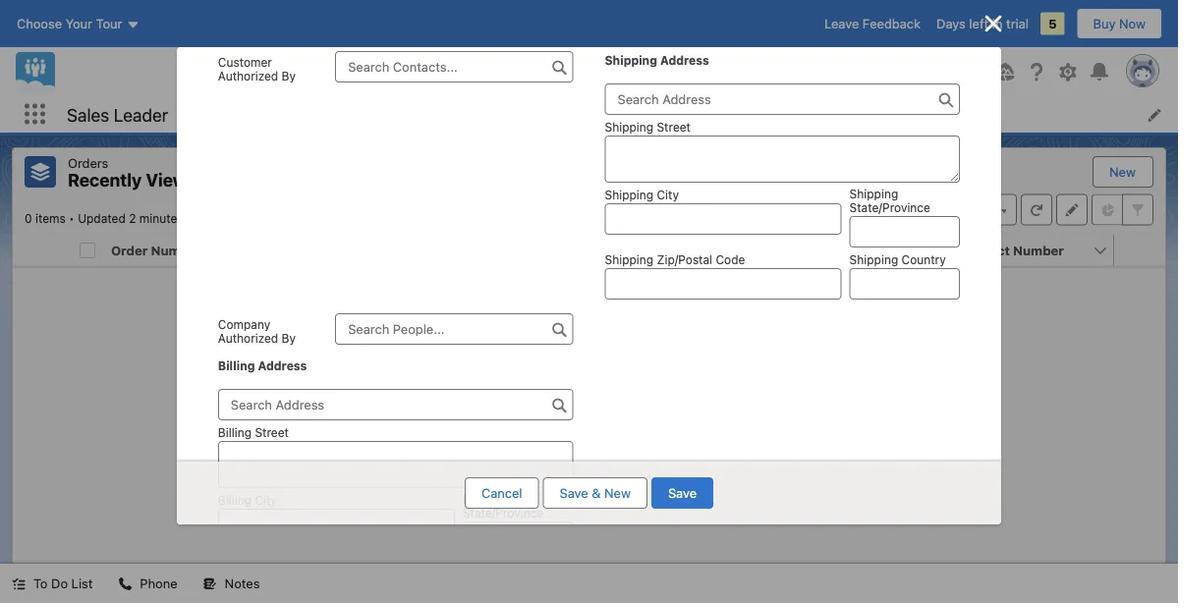 Task type: locate. For each thing, give the bounding box(es) containing it.
order amount element
[[442, 234, 622, 267]]

1 horizontal spatial street
[[657, 120, 691, 134]]

status element
[[778, 234, 958, 267]]

1 vertical spatial street
[[255, 426, 289, 439]]

state/province
[[850, 200, 931, 214], [463, 506, 544, 520]]

opportunities list item
[[721, 96, 852, 133]]

feedback
[[863, 16, 921, 31]]

billing for billing address
[[218, 359, 255, 372]]

Search Address text field
[[605, 84, 960, 115]]

2 by from the top
[[282, 331, 296, 345]]

0 vertical spatial street
[[657, 120, 691, 134]]

city down billing street
[[255, 493, 277, 507]]

billing down company authorized by
[[218, 359, 255, 372]]

save
[[560, 486, 588, 501], [668, 486, 697, 501]]

state/province for shipping
[[850, 200, 931, 214]]

contract number element
[[946, 234, 1126, 267]]

order number
[[111, 243, 202, 257]]

save for save
[[668, 486, 697, 501]]

orders up the views.
[[613, 382, 654, 396]]

Shipping City text field
[[605, 203, 842, 235]]

2 authorized from the top
[[218, 331, 278, 345]]

0 horizontal spatial state/province
[[463, 506, 544, 520]]

by inside company authorized by
[[282, 331, 296, 345]]

street
[[657, 120, 691, 134], [255, 426, 289, 439]]

switching
[[541, 401, 598, 415]]

1 authorized from the top
[[218, 69, 278, 83]]

text default image inside phone button
[[118, 577, 132, 591]]

1 horizontal spatial state/province
[[850, 200, 931, 214]]

number inside button
[[1013, 243, 1064, 257]]

shipping up 'shipping country' 'text field'
[[850, 253, 898, 266]]

orders
[[874, 107, 914, 122], [68, 155, 108, 170], [613, 382, 654, 396]]

shipping inside 'shipping state/province'
[[850, 187, 898, 200]]

Shipping Zip/Postal Code text field
[[605, 268, 842, 300]]

customer
[[218, 55, 272, 69]]

&
[[592, 486, 601, 501]]

1 horizontal spatial number
[[1013, 243, 1064, 257]]

Billing Street text field
[[218, 441, 573, 488]]

2 save from the left
[[668, 486, 697, 501]]

text default image
[[12, 577, 26, 591], [118, 577, 132, 591], [203, 577, 217, 591]]

new
[[1110, 165, 1136, 179], [604, 486, 631, 501]]

billing down billing street
[[218, 493, 252, 507]]

ago
[[187, 212, 207, 226]]

0 horizontal spatial city
[[255, 493, 277, 507]]

phone
[[140, 576, 178, 591]]

1 order from the left
[[111, 243, 148, 257]]

address
[[660, 53, 709, 67], [258, 359, 307, 372]]

now
[[1119, 16, 1146, 31]]

0 vertical spatial city
[[657, 188, 679, 201]]

number for order number
[[151, 243, 202, 257]]

updated
[[78, 212, 126, 226]]

item number element
[[13, 234, 72, 267]]

0 vertical spatial address
[[660, 53, 709, 67]]

shipping state/province
[[850, 187, 931, 214]]

notes button
[[191, 564, 272, 603]]

you
[[470, 382, 492, 396]]

0 vertical spatial authorized
[[218, 69, 278, 83]]

billing street
[[218, 426, 289, 439]]

order start date
[[618, 243, 723, 257]]

text default image for phone
[[118, 577, 132, 591]]

text default image left phone
[[118, 577, 132, 591]]

1 horizontal spatial address
[[660, 53, 709, 67]]

1 vertical spatial orders
[[68, 155, 108, 170]]

order down 2
[[111, 243, 148, 257]]

1 save from the left
[[560, 486, 588, 501]]

0 horizontal spatial orders
[[68, 155, 108, 170]]

order for order start date
[[618, 243, 655, 257]]

by inside customer authorized by
[[282, 69, 296, 83]]

list
[[601, 401, 619, 415]]

by for customer authorized by
[[282, 69, 296, 83]]

0 horizontal spatial address
[[258, 359, 307, 372]]

orders inside list item
[[874, 107, 914, 122]]

billing for billing city
[[218, 493, 252, 507]]

1 horizontal spatial city
[[657, 188, 679, 201]]

recently
[[68, 170, 142, 191]]

2 vertical spatial orders
[[613, 382, 654, 396]]

billing for billing street
[[218, 426, 252, 439]]

order inside button
[[111, 243, 148, 257]]

shipping city
[[605, 188, 679, 201]]

0 horizontal spatial text default image
[[12, 577, 26, 591]]

shipping up 'order amount' icon
[[605, 188, 654, 201]]

shipping for shipping country
[[850, 253, 898, 266]]

company
[[218, 317, 270, 331]]

order for order number
[[111, 243, 148, 257]]

1 vertical spatial authorized
[[218, 331, 278, 345]]

shipping
[[605, 53, 657, 67], [605, 120, 654, 134], [850, 187, 898, 200], [605, 188, 654, 201], [605, 253, 654, 266], [850, 253, 898, 266]]

shipping for shipping address
[[605, 53, 657, 67]]

billing state/province
[[463, 492, 544, 520]]

0 horizontal spatial save
[[560, 486, 588, 501]]

save & new button
[[543, 478, 648, 509]]

2 order from the left
[[618, 243, 655, 257]]

recently viewed status
[[25, 212, 78, 226]]

text default image left to
[[12, 577, 26, 591]]

Shipping Country text field
[[850, 268, 960, 300]]

None search field
[[687, 194, 923, 226]]

recently viewed|orders|list view element
[[12, 147, 1167, 564]]

0 horizontal spatial new
[[604, 486, 631, 501]]

shipping for shipping street
[[605, 120, 654, 134]]

text default image for notes
[[203, 577, 217, 591]]

city up order start date
[[657, 188, 679, 201]]

1 vertical spatial by
[[282, 331, 296, 345]]

contract number
[[954, 243, 1064, 257]]

0
[[25, 212, 32, 226]]

2 horizontal spatial text default image
[[203, 577, 217, 591]]

1 by from the top
[[282, 69, 296, 83]]

status containing you haven't viewed any orders recently.
[[470, 380, 708, 418]]

billing down billing street text field
[[463, 492, 496, 506]]

cell
[[72, 234, 103, 267]]

search... button
[[362, 56, 755, 87]]

buy
[[1093, 16, 1116, 31]]

billing city
[[218, 493, 277, 507]]

orders inside orders recently viewed
[[68, 155, 108, 170]]

0 vertical spatial orders
[[874, 107, 914, 122]]

shipping for shipping zip/postal code
[[605, 253, 654, 266]]

orders recently viewed
[[68, 155, 208, 191]]

order left start
[[618, 243, 655, 257]]

shipping left start
[[605, 253, 654, 266]]

text default image inside to do list "button"
[[12, 577, 26, 591]]

1 vertical spatial address
[[258, 359, 307, 372]]

authorized inside customer authorized by
[[218, 69, 278, 83]]

1 number from the left
[[151, 243, 202, 257]]

accounts link
[[617, 96, 696, 133]]

items
[[35, 212, 66, 226]]

order amount image
[[599, 234, 622, 266]]

orders right *
[[874, 107, 914, 122]]

number inside button
[[151, 243, 202, 257]]

1 vertical spatial state/province
[[463, 506, 544, 520]]

0 vertical spatial new
[[1110, 165, 1136, 179]]

save button
[[652, 478, 714, 509]]

1 horizontal spatial save
[[668, 486, 697, 501]]

shipping up accounts
[[605, 53, 657, 67]]

to do list
[[33, 576, 93, 591]]

search...
[[400, 64, 453, 79]]

orders down sales
[[68, 155, 108, 170]]

shipping up shipping state/province text field
[[850, 187, 898, 200]]

billing inside billing state/province
[[463, 492, 496, 506]]

text default image left 'notes'
[[203, 577, 217, 591]]

0 horizontal spatial street
[[255, 426, 289, 439]]

by up billing address
[[282, 331, 296, 345]]

address up accounts list item
[[660, 53, 709, 67]]

status
[[470, 380, 708, 418]]

minutes
[[139, 212, 183, 226]]

•
[[69, 212, 74, 226]]

1 horizontal spatial text default image
[[118, 577, 132, 591]]

list item
[[852, 96, 971, 133]]

text default image inside 'notes' button
[[203, 577, 217, 591]]

try
[[519, 401, 538, 415]]

shipping up shipping city
[[605, 120, 654, 134]]

action element
[[1114, 234, 1166, 267]]

authorized
[[218, 69, 278, 83], [218, 331, 278, 345]]

1 vertical spatial new
[[604, 486, 631, 501]]

5
[[1049, 16, 1057, 31]]

billing up billing city
[[218, 426, 252, 439]]

2 text default image from the left
[[118, 577, 132, 591]]

text default image
[[949, 108, 962, 122]]

billing
[[218, 359, 255, 372], [218, 426, 252, 439], [463, 492, 496, 506], [218, 493, 252, 507]]

number down 'minutes'
[[151, 243, 202, 257]]

1 horizontal spatial new
[[1110, 165, 1136, 179]]

0 vertical spatial by
[[282, 69, 296, 83]]

* orders
[[864, 107, 914, 122]]

street down billing address
[[255, 426, 289, 439]]

address down company authorized by
[[258, 359, 307, 372]]

group
[[909, 60, 950, 84]]

state/province up shipping state/province text field
[[850, 200, 931, 214]]

save & new
[[560, 486, 631, 501]]

city
[[657, 188, 679, 201], [255, 493, 277, 507]]

trial
[[1006, 16, 1029, 31]]

0 vertical spatial state/province
[[850, 200, 931, 214]]

2 number from the left
[[1013, 243, 1064, 257]]

any
[[588, 382, 609, 396]]

leave
[[825, 16, 859, 31]]

list
[[192, 96, 1178, 133]]

shipping zip/postal code
[[605, 253, 745, 266]]

cell inside 'recently viewed|orders|list view' element
[[72, 234, 103, 267]]

buy now
[[1093, 16, 1146, 31]]

street for shipping street
[[657, 120, 691, 134]]

new up the action image
[[1110, 165, 1136, 179]]

street down "shipping address"
[[657, 120, 691, 134]]

notes
[[225, 576, 260, 591]]

by right customer
[[282, 69, 296, 83]]

save left &
[[560, 486, 588, 501]]

country
[[902, 253, 946, 266]]

0 horizontal spatial order
[[111, 243, 148, 257]]

2 horizontal spatial orders
[[874, 107, 914, 122]]

state/province down cancel
[[463, 506, 544, 520]]

number right contract
[[1013, 243, 1064, 257]]

1 horizontal spatial order
[[618, 243, 655, 257]]

new right &
[[604, 486, 631, 501]]

by
[[282, 69, 296, 83], [282, 331, 296, 345]]

1 vertical spatial city
[[255, 493, 277, 507]]

leader
[[114, 104, 168, 125]]

1 text default image from the left
[[12, 577, 26, 591]]

order start date button
[[610, 234, 757, 266]]

order
[[111, 243, 148, 257], [618, 243, 655, 257]]

city for billing city
[[255, 493, 277, 507]]

state/province for billing
[[463, 506, 544, 520]]

order inside button
[[618, 243, 655, 257]]

sales
[[67, 104, 109, 125]]

3 text default image from the left
[[203, 577, 217, 591]]

0 items • updated 2 minutes ago
[[25, 212, 207, 226]]

authorized inside company authorized by
[[218, 331, 278, 345]]

1 horizontal spatial orders
[[613, 382, 654, 396]]

save right &
[[668, 486, 697, 501]]

order start date element
[[610, 234, 778, 267]]

customer authorized by
[[218, 55, 296, 83]]

number
[[151, 243, 202, 257], [1013, 243, 1064, 257]]

0 horizontal spatial number
[[151, 243, 202, 257]]



Task type: describe. For each thing, give the bounding box(es) containing it.
you haven't viewed any orders recently. try switching list views.
[[470, 382, 708, 415]]

action image
[[1114, 234, 1166, 266]]

contract number button
[[946, 234, 1093, 266]]

cancel
[[482, 486, 522, 501]]

left
[[969, 16, 989, 31]]

date
[[693, 243, 723, 257]]

by for company authorized by
[[282, 331, 296, 345]]

shipping country
[[850, 253, 946, 266]]

viewed
[[146, 170, 208, 191]]

code
[[716, 253, 745, 266]]

buy now button
[[1077, 8, 1163, 39]]

new inside 'recently viewed|orders|list view' element
[[1110, 165, 1136, 179]]

authorized for customer
[[218, 69, 278, 83]]

zip/postal
[[657, 253, 713, 266]]

2
[[129, 212, 136, 226]]

days
[[937, 16, 966, 31]]

shipping for shipping city
[[605, 188, 654, 201]]

street for billing street
[[255, 426, 289, 439]]

Shipping State/Province text field
[[850, 216, 960, 248]]

inverse image
[[982, 12, 1006, 35]]

Search Address text field
[[218, 389, 573, 421]]

order number button
[[103, 234, 253, 266]]

shipping for shipping state/province
[[850, 187, 898, 200]]

days left in trial
[[937, 16, 1029, 31]]

haven't
[[496, 382, 540, 396]]

company authorized by
[[218, 317, 296, 345]]

Customer Authorized By text field
[[335, 51, 573, 83]]

list
[[71, 576, 93, 591]]

to
[[33, 576, 48, 591]]

do
[[51, 576, 68, 591]]

new button
[[1094, 157, 1152, 187]]

recently.
[[657, 382, 708, 396]]

shipping address
[[605, 53, 709, 67]]

to do list button
[[0, 564, 105, 603]]

number for contract number
[[1013, 243, 1064, 257]]

text default image for to do list
[[12, 577, 26, 591]]

accounts list item
[[617, 96, 721, 133]]

*
[[864, 107, 870, 122]]

list containing accounts
[[192, 96, 1178, 133]]

contract
[[954, 243, 1010, 257]]

authorized for company
[[218, 331, 278, 345]]

address for billing address
[[258, 359, 307, 372]]

save for save & new
[[560, 486, 588, 501]]

city for shipping city
[[657, 188, 679, 201]]

views.
[[622, 401, 659, 415]]

list view controls image
[[927, 194, 970, 226]]

Company Authorized By text field
[[335, 314, 573, 345]]

opportunities link
[[721, 96, 826, 133]]

item number image
[[13, 234, 72, 266]]

none search field inside 'recently viewed|orders|list view' element
[[687, 194, 923, 226]]

phone button
[[107, 564, 189, 603]]

cancel button
[[465, 478, 539, 509]]

Search Recently Viewed list view. search field
[[687, 194, 923, 226]]

leave feedback link
[[825, 16, 921, 31]]

Shipping Street text field
[[605, 136, 960, 183]]

billing address
[[218, 359, 307, 372]]

start
[[658, 243, 690, 257]]

order number element
[[103, 234, 274, 267]]

list item containing *
[[852, 96, 971, 133]]

orders inside you haven't viewed any orders recently. try switching list views.
[[613, 382, 654, 396]]

leave feedback
[[825, 16, 921, 31]]

shipping street
[[605, 120, 691, 134]]

billing for billing state/province
[[463, 492, 496, 506]]

in
[[992, 16, 1003, 31]]

select list display image
[[974, 194, 1017, 226]]

viewed
[[543, 382, 585, 396]]

sales leader
[[67, 104, 168, 125]]

opportunities
[[733, 107, 815, 122]]

address for shipping address
[[660, 53, 709, 67]]

accounts
[[628, 107, 684, 122]]



Task type: vqa. For each thing, say whether or not it's contained in the screenshot.
second By from the bottom
yes



